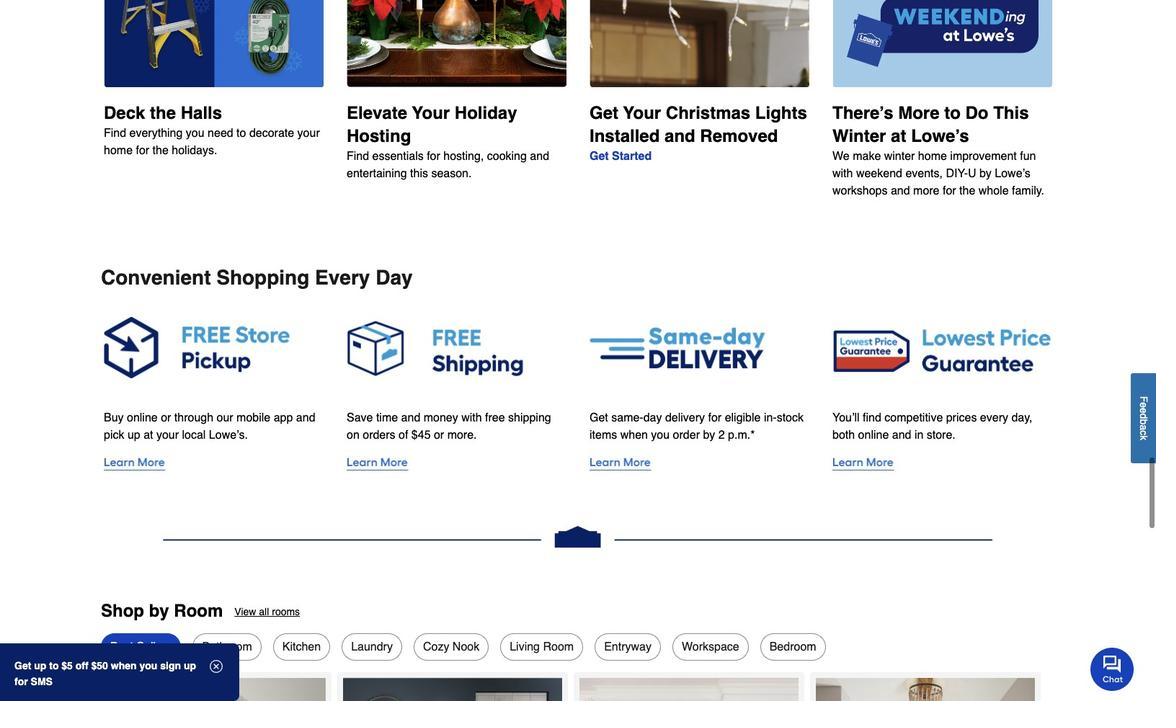Task type: locate. For each thing, give the bounding box(es) containing it.
learn more image down 'lowe's.'
[[104, 453, 324, 473]]

save
[[347, 412, 373, 424]]

0 horizontal spatial when
[[111, 660, 137, 672]]

learn more image
[[104, 453, 324, 473], [347, 453, 566, 473], [590, 453, 809, 473], [832, 453, 1052, 473]]

items
[[590, 429, 617, 442]]

lights
[[755, 103, 807, 123]]

e up 'b'
[[1138, 408, 1150, 414]]

cozy nook
[[423, 640, 479, 653]]

home up events,
[[918, 150, 947, 163]]

0 vertical spatial you
[[186, 127, 204, 140]]

convenient
[[101, 266, 211, 289]]

1 vertical spatial to
[[236, 127, 246, 140]]

your inside get your christmas lights installed and removed get started
[[623, 103, 661, 123]]

0 vertical spatial when
[[620, 429, 648, 442]]

at
[[891, 126, 906, 146], [144, 429, 153, 442]]

0 vertical spatial lowe's
[[911, 126, 969, 146]]

cozy
[[423, 640, 449, 653]]

2 vertical spatial the
[[959, 184, 975, 197]]

improvement
[[950, 150, 1017, 163]]

bedroom
[[770, 640, 816, 653]]

events,
[[906, 167, 943, 180]]

time
[[376, 412, 398, 424]]

0 vertical spatial your
[[297, 127, 320, 140]]

to for you
[[49, 660, 59, 672]]

to
[[944, 103, 961, 123], [236, 127, 246, 140], [49, 660, 59, 672]]

get up items
[[590, 412, 608, 424]]

entryway
[[604, 640, 651, 653]]

you up holidays. on the left top of the page
[[186, 127, 204, 140]]

to left $5
[[49, 660, 59, 672]]

2 horizontal spatial to
[[944, 103, 961, 123]]

view all rooms link
[[234, 602, 300, 622]]

to right need
[[236, 127, 246, 140]]

0 horizontal spatial find
[[104, 127, 126, 140]]

removed
[[700, 126, 778, 146]]

your right elevate
[[412, 103, 450, 123]]

1 horizontal spatial with
[[832, 167, 853, 180]]

a
[[1138, 425, 1150, 430]]

to inside get up to $5 off $50 when you sign up for sms
[[49, 660, 59, 672]]

a centered blue outline of the lowe's logo with page-divider lines extending left and right. image
[[101, 519, 1055, 556]]

shipping
[[508, 412, 551, 424]]

your
[[412, 103, 450, 123], [623, 103, 661, 123]]

free shipping. image
[[347, 312, 566, 383]]

1 horizontal spatial your
[[623, 103, 661, 123]]

for down diy-
[[943, 184, 956, 197]]

this
[[993, 103, 1029, 123]]

workshops
[[832, 184, 888, 197]]

up right sign
[[184, 660, 196, 672]]

weekend
[[856, 167, 902, 180]]

laundry
[[351, 640, 393, 653]]

k
[[1138, 435, 1150, 440]]

by inside there's more to do this winter at lowe's we make winter home improvement fun with weekend events, diy-u by lowe's workshops and more for the whole family.
[[979, 167, 992, 180]]

kitchen
[[282, 640, 321, 653]]

or left "through"
[[161, 412, 171, 424]]

and right app
[[296, 412, 315, 424]]

1 horizontal spatial room
[[543, 640, 574, 653]]

elevate
[[347, 103, 407, 123]]

room right living at bottom
[[543, 640, 574, 653]]

lowe's down more
[[911, 126, 969, 146]]

get inside "get same-day delivery for eligible in-stock items when you order by 2 p.m.*"
[[590, 412, 608, 424]]

learn more image down more.
[[347, 453, 566, 473]]

0 horizontal spatial lowe's
[[911, 126, 969, 146]]

get down installed
[[590, 150, 609, 163]]

you
[[186, 127, 204, 140], [651, 429, 670, 442], [139, 660, 157, 672]]

money
[[424, 412, 458, 424]]

and down christmas
[[665, 126, 695, 146]]

save time and money with free shipping on orders of $45 or more.
[[347, 412, 551, 442]]

up for up
[[184, 660, 196, 672]]

at inside "buy online or through our mobile app and pick up at your local lowe's."
[[144, 429, 153, 442]]

1 vertical spatial or
[[434, 429, 444, 442]]

1 horizontal spatial to
[[236, 127, 246, 140]]

and
[[665, 126, 695, 146], [530, 150, 549, 163], [891, 184, 910, 197], [296, 412, 315, 424], [401, 412, 420, 424], [892, 429, 911, 442]]

and left in
[[892, 429, 911, 442]]

up for online
[[127, 429, 140, 442]]

0 horizontal spatial or
[[161, 412, 171, 424]]

online down find
[[858, 429, 889, 442]]

get
[[590, 103, 618, 123], [590, 150, 609, 163], [590, 412, 608, 424], [14, 660, 31, 672]]

online right "buy"
[[127, 412, 158, 424]]

0 vertical spatial at
[[891, 126, 906, 146]]

1 horizontal spatial up
[[127, 429, 140, 442]]

decorate
[[249, 127, 294, 140]]

store.
[[927, 429, 956, 442]]

up right pick
[[127, 429, 140, 442]]

when down same-
[[620, 429, 648, 442]]

your inside elevate your holiday hosting find essentials for hosting, cooking and entertaining this season.
[[412, 103, 450, 123]]

lowe's down fun
[[995, 167, 1031, 180]]

the
[[150, 103, 176, 123], [152, 144, 169, 157], [959, 184, 975, 197]]

you down day in the right bottom of the page
[[651, 429, 670, 442]]

the inside there's more to do this winter at lowe's we make winter home improvement fun with weekend events, diy-u by lowe's workshops and more for the whole family.
[[959, 184, 975, 197]]

pick
[[104, 429, 124, 442]]

free store pickup. image
[[104, 312, 324, 383]]

0 vertical spatial with
[[832, 167, 853, 180]]

2 e from the top
[[1138, 408, 1150, 414]]

1 vertical spatial online
[[858, 429, 889, 442]]

by left 2
[[703, 429, 715, 442]]

get up installed
[[590, 103, 618, 123]]

when down best
[[111, 660, 137, 672]]

at up the winter
[[891, 126, 906, 146]]

0 vertical spatial to
[[944, 103, 961, 123]]

home inside deck the halls find everything you need to decorate your home for the holidays.
[[104, 144, 133, 157]]

2 your from the left
[[623, 103, 661, 123]]

a yellow and gray step ladder, a lighted snowman stocking holder and a green extension cord. image
[[104, 0, 324, 87]]

up up sms
[[34, 660, 46, 672]]

1 horizontal spatial your
[[297, 127, 320, 140]]

your inside deck the halls find everything you need to decorate your home for the holidays.
[[297, 127, 320, 140]]

the down everything
[[152, 144, 169, 157]]

1 vertical spatial lowe's
[[995, 167, 1031, 180]]

find down deck
[[104, 127, 126, 140]]

and inside save time and money with free shipping on orders of $45 or more.
[[401, 412, 420, 424]]

1 vertical spatial find
[[347, 150, 369, 163]]

find up entertaining
[[347, 150, 369, 163]]

get for when
[[14, 660, 31, 672]]

1 your from the left
[[412, 103, 450, 123]]

with up more.
[[461, 412, 482, 424]]

our
[[217, 412, 233, 424]]

1 horizontal spatial or
[[434, 429, 444, 442]]

and left more at top right
[[891, 184, 910, 197]]

every
[[980, 412, 1008, 425]]

learn more image for local
[[104, 453, 324, 473]]

and inside you'll find competitive prices every day, both online and in store.
[[892, 429, 911, 442]]

for up 2
[[708, 412, 722, 424]]

learn more image for by
[[590, 453, 809, 473]]

rooms
[[272, 606, 300, 617]]

0 horizontal spatial home
[[104, 144, 133, 157]]

chat invite button image
[[1090, 647, 1134, 691]]

essentials
[[372, 150, 424, 163]]

get for in-
[[590, 412, 608, 424]]

make
[[853, 150, 881, 163]]

at inside there's more to do this winter at lowe's we make winter home improvement fun with weekend events, diy-u by lowe's workshops and more for the whole family.
[[891, 126, 906, 146]]

0 horizontal spatial room
[[174, 601, 223, 621]]

1 vertical spatial by
[[703, 429, 715, 442]]

find inside deck the halls find everything you need to decorate your home for the holidays.
[[104, 127, 126, 140]]

0 vertical spatial online
[[127, 412, 158, 424]]

1 horizontal spatial you
[[186, 127, 204, 140]]

for up this
[[427, 150, 440, 163]]

you inside deck the halls find everything you need to decorate your home for the holidays.
[[186, 127, 204, 140]]

get up sms
[[14, 660, 31, 672]]

0 vertical spatial or
[[161, 412, 171, 424]]

for
[[136, 144, 149, 157], [427, 150, 440, 163], [943, 184, 956, 197], [708, 412, 722, 424], [14, 676, 28, 688]]

2 vertical spatial to
[[49, 660, 59, 672]]

fun
[[1020, 150, 1036, 163]]

1 horizontal spatial find
[[347, 150, 369, 163]]

your right decorate
[[297, 127, 320, 140]]

1 horizontal spatial at
[[891, 126, 906, 146]]

room up bathroom on the left
[[174, 601, 223, 621]]

get inside get up to $5 off $50 when you sign up for sms
[[14, 660, 31, 672]]

0 horizontal spatial to
[[49, 660, 59, 672]]

1 vertical spatial when
[[111, 660, 137, 672]]

day,
[[1011, 412, 1032, 425]]

0 horizontal spatial your
[[412, 103, 450, 123]]

lowe's.
[[209, 429, 248, 442]]

mobile
[[236, 412, 270, 424]]

holidays.
[[172, 144, 217, 157]]

find
[[863, 412, 881, 425]]

buy online or through our mobile app and pick up at your local lowe's.
[[104, 412, 315, 442]]

2 horizontal spatial by
[[979, 167, 992, 180]]

1 vertical spatial your
[[156, 429, 179, 442]]

to inside there's more to do this winter at lowe's we make winter home improvement fun with weekend events, diy-u by lowe's workshops and more for the whole family.
[[944, 103, 961, 123]]

prices
[[946, 412, 977, 425]]

or down money
[[434, 429, 444, 442]]

of
[[399, 429, 408, 442]]

you'll find competitive prices every day, both online and in store.
[[832, 412, 1032, 442]]

home
[[104, 144, 133, 157], [918, 150, 947, 163]]

online
[[127, 412, 158, 424], [858, 429, 889, 442]]

0 horizontal spatial online
[[127, 412, 158, 424]]

0 horizontal spatial by
[[149, 601, 169, 621]]

with down 'we'
[[832, 167, 853, 180]]

2 horizontal spatial up
[[184, 660, 196, 672]]

your left local
[[156, 429, 179, 442]]

u
[[968, 167, 976, 180]]

0 vertical spatial by
[[979, 167, 992, 180]]

when inside "get same-day delivery for eligible in-stock items when you order by 2 p.m.*"
[[620, 429, 648, 442]]

and right the 'cooking'
[[530, 150, 549, 163]]

by
[[979, 167, 992, 180], [703, 429, 715, 442], [149, 601, 169, 621]]

learn more image down order
[[590, 453, 809, 473]]

1 horizontal spatial online
[[858, 429, 889, 442]]

shopping
[[216, 266, 309, 289]]

up
[[127, 429, 140, 442], [34, 660, 46, 672], [184, 660, 196, 672]]

0 horizontal spatial with
[[461, 412, 482, 424]]

through
[[174, 412, 213, 424]]

0 vertical spatial find
[[104, 127, 126, 140]]

for left sms
[[14, 676, 28, 688]]

p.m.*
[[728, 429, 755, 442]]

by right the u
[[979, 167, 992, 180]]

when inside get up to $5 off $50 when you sign up for sms
[[111, 660, 137, 672]]

to inside deck the halls find everything you need to decorate your home for the holidays.
[[236, 127, 246, 140]]

1 horizontal spatial when
[[620, 429, 648, 442]]

0 horizontal spatial you
[[139, 660, 157, 672]]

1 vertical spatial at
[[144, 429, 153, 442]]

1 vertical spatial you
[[651, 429, 670, 442]]

find
[[104, 127, 126, 140], [347, 150, 369, 163]]

delivery
[[665, 412, 705, 424]]

you down sellers
[[139, 660, 157, 672]]

you inside "get same-day delivery for eligible in-stock items when you order by 2 p.m.*"
[[651, 429, 670, 442]]

and up the of
[[401, 412, 420, 424]]

for down everything
[[136, 144, 149, 157]]

your up installed
[[623, 103, 661, 123]]

home inside there's more to do this winter at lowe's we make winter home improvement fun with weekend events, diy-u by lowe's workshops and more for the whole family.
[[918, 150, 947, 163]]

1 vertical spatial room
[[543, 640, 574, 653]]

1 horizontal spatial lowe's
[[995, 167, 1031, 180]]

christmas
[[666, 103, 750, 123]]

to left do
[[944, 103, 961, 123]]

view all rooms
[[234, 606, 300, 617]]

shop by room
[[101, 601, 223, 621]]

by up sellers
[[149, 601, 169, 621]]

1 horizontal spatial by
[[703, 429, 715, 442]]

at right pick
[[144, 429, 153, 442]]

online inside "buy online or through our mobile app and pick up at your local lowe's."
[[127, 412, 158, 424]]

the up everything
[[150, 103, 176, 123]]

1 vertical spatial with
[[461, 412, 482, 424]]

competitive
[[885, 412, 943, 425]]

e up d
[[1138, 402, 1150, 408]]

2 horizontal spatial you
[[651, 429, 670, 442]]

to for lowe's
[[944, 103, 961, 123]]

for inside deck the halls find everything you need to decorate your home for the holidays.
[[136, 144, 149, 157]]

0 horizontal spatial at
[[144, 429, 153, 442]]

0 horizontal spatial your
[[156, 429, 179, 442]]

or inside save time and money with free shipping on orders of $45 or more.
[[434, 429, 444, 442]]

up inside "buy online or through our mobile app and pick up at your local lowe's."
[[127, 429, 140, 442]]

started
[[612, 150, 652, 163]]

1 horizontal spatial home
[[918, 150, 947, 163]]

day
[[643, 412, 662, 424]]

the down the u
[[959, 184, 975, 197]]

and inside "buy online or through our mobile app and pick up at your local lowe's."
[[296, 412, 315, 424]]

2 vertical spatial you
[[139, 660, 157, 672]]

home down deck
[[104, 144, 133, 157]]



Task type: vqa. For each thing, say whether or not it's contained in the screenshot.
first X from left
no



Task type: describe. For each thing, give the bounding box(es) containing it.
and inside elevate your holiday hosting find essentials for hosting, cooking and entertaining this season.
[[530, 150, 549, 163]]

2 vertical spatial by
[[149, 601, 169, 621]]

elevate your holiday hosting find essentials for hosting, cooking and entertaining this season.
[[347, 103, 549, 180]]

buy
[[104, 412, 124, 424]]

for inside there's more to do this winter at lowe's we make winter home improvement fun with weekend events, diy-u by lowe's workshops and more for the whole family.
[[943, 184, 956, 197]]

f
[[1138, 396, 1150, 402]]

sms
[[31, 676, 53, 688]]

your for elevate
[[412, 103, 450, 123]]

stock
[[777, 412, 804, 424]]

more
[[913, 184, 939, 197]]

every
[[315, 266, 370, 289]]

eligible
[[725, 412, 761, 424]]

learn more image for more.
[[347, 453, 566, 473]]

get your christmas lights installed and removed get started
[[590, 103, 807, 163]]

in
[[915, 429, 923, 442]]

and inside get your christmas lights installed and removed get started
[[665, 126, 695, 146]]

find inside elevate your holiday hosting find essentials for hosting, cooking and entertaining this season.
[[347, 150, 369, 163]]

installed
[[590, 126, 660, 146]]

by inside "get same-day delivery for eligible in-stock items when you order by 2 p.m.*"
[[703, 429, 715, 442]]

you inside get up to $5 off $50 when you sign up for sms
[[139, 660, 157, 672]]

family.
[[1012, 184, 1044, 197]]

for inside get up to $5 off $50 when you sign up for sms
[[14, 676, 28, 688]]

online inside you'll find competitive prices every day, both online and in store.
[[858, 429, 889, 442]]

0 horizontal spatial up
[[34, 660, 46, 672]]

there's more to do this winter at lowe's we make winter home improvement fun with weekend events, diy-u by lowe's workshops and more for the whole family.
[[832, 103, 1044, 197]]

learn more image down store.
[[832, 453, 1052, 473]]

your for get
[[623, 103, 661, 123]]

workspace
[[682, 640, 739, 653]]

sign
[[160, 660, 181, 672]]

0 vertical spatial room
[[174, 601, 223, 621]]

both
[[832, 429, 855, 442]]

we
[[832, 150, 850, 163]]

winter
[[832, 126, 886, 146]]

$5
[[61, 660, 73, 672]]

order
[[673, 429, 700, 442]]

for inside "get same-day delivery for eligible in-stock items when you order by 2 p.m.*"
[[708, 412, 722, 424]]

whole
[[979, 184, 1009, 197]]

view
[[234, 606, 256, 617]]

d
[[1138, 413, 1150, 419]]

winter
[[884, 150, 915, 163]]

f e e d b a c k button
[[1131, 373, 1156, 463]]

sellers
[[137, 640, 172, 653]]

with inside save time and money with free shipping on orders of $45 or more.
[[461, 412, 482, 424]]

orders
[[363, 429, 395, 442]]

$45
[[411, 429, 431, 442]]

app
[[274, 412, 293, 424]]

free
[[485, 412, 505, 424]]

holiday
[[455, 103, 517, 123]]

cooking
[[487, 150, 527, 163]]

get up to $5 off $50 when you sign up for sms
[[14, 660, 196, 688]]

deck the halls find everything you need to decorate your home for the holidays.
[[104, 103, 320, 157]]

there's
[[832, 103, 893, 123]]

hosting,
[[443, 150, 484, 163]]

all
[[259, 606, 269, 617]]

your inside "buy online or through our mobile app and pick up at your local lowe's."
[[156, 429, 179, 442]]

and inside there's more to do this winter at lowe's we make winter home improvement fun with weekend events, diy-u by lowe's workshops and more for the whole family.
[[891, 184, 910, 197]]

living room
[[510, 640, 574, 653]]

off
[[76, 660, 88, 672]]

weekending at lowe's. image
[[832, 0, 1052, 87]]

diy-
[[946, 167, 968, 180]]

convenient shopping every day
[[101, 266, 413, 289]]

a holiday table with plates on chargers, gold candlesticks, a vase with greenery and poinsettias. image
[[347, 0, 566, 87]]

entertaining
[[347, 167, 407, 180]]

with inside there's more to do this winter at lowe's we make winter home improvement fun with weekend events, diy-u by lowe's workshops and more for the whole family.
[[832, 167, 853, 180]]

f e e d b a c k
[[1138, 396, 1150, 440]]

best
[[110, 640, 133, 653]]

get for removed
[[590, 103, 618, 123]]

halls
[[181, 103, 222, 123]]

season.
[[431, 167, 472, 180]]

b
[[1138, 419, 1150, 425]]

local
[[182, 429, 206, 442]]

shop
[[101, 601, 144, 621]]

need
[[208, 127, 233, 140]]

white icicle lights with a white cord hanging from the roofline of a house. image
[[590, 0, 809, 87]]

bathroom
[[202, 640, 252, 653]]

lowest price guarantee. image
[[832, 312, 1052, 384]]

1 vertical spatial the
[[152, 144, 169, 157]]

nook
[[453, 640, 479, 653]]

hosting
[[347, 126, 411, 146]]

0 vertical spatial the
[[150, 103, 176, 123]]

or inside "buy online or through our mobile app and pick up at your local lowe's."
[[161, 412, 171, 424]]

same-
[[611, 412, 643, 424]]

deck
[[104, 103, 145, 123]]

same day delivery. image
[[590, 312, 809, 383]]

more
[[898, 103, 939, 123]]

more.
[[447, 429, 477, 442]]

get started link
[[590, 150, 652, 163]]

day
[[376, 266, 413, 289]]

for inside elevate your holiday hosting find essentials for hosting, cooking and entertaining this season.
[[427, 150, 440, 163]]

in-
[[764, 412, 777, 424]]

1 e from the top
[[1138, 402, 1150, 408]]

everything
[[129, 127, 183, 140]]

c
[[1138, 430, 1150, 435]]

do
[[965, 103, 988, 123]]



